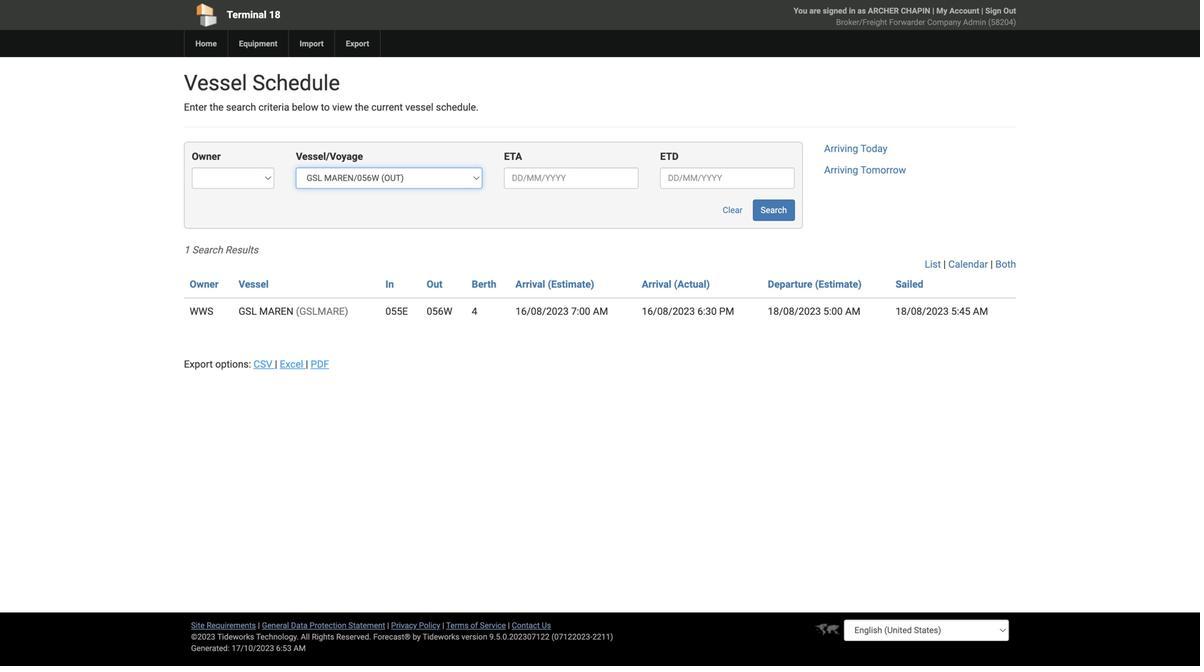Task type: locate. For each thing, give the bounding box(es) containing it.
csv link
[[254, 359, 275, 370]]

arriving
[[824, 143, 858, 155], [824, 164, 858, 176]]

5:45
[[951, 306, 971, 317]]

pdf
[[311, 359, 329, 370]]

export down terminal 18 link
[[346, 39, 369, 48]]

|
[[933, 6, 935, 15], [981, 6, 984, 15], [944, 259, 946, 270], [991, 259, 993, 270], [275, 359, 277, 370], [306, 359, 308, 370], [258, 621, 260, 630], [387, 621, 389, 630], [442, 621, 444, 630], [508, 621, 510, 630]]

arrival (actual)
[[642, 279, 710, 290]]

0 horizontal spatial search
[[192, 244, 223, 256]]

requirements
[[207, 621, 256, 630]]

1 horizontal spatial the
[[355, 101, 369, 113]]

in link
[[386, 279, 394, 290]]

| up 9.5.0.202307122
[[508, 621, 510, 630]]

both
[[996, 259, 1016, 270]]

rights
[[312, 633, 334, 642]]

schedule
[[252, 70, 340, 96]]

calendar
[[949, 259, 988, 270]]

am right 5:00 at right
[[845, 306, 861, 317]]

18/08/2023 for 18/08/2023 5:00 am
[[768, 306, 821, 317]]

vessel link
[[239, 279, 269, 290]]

site
[[191, 621, 205, 630]]

056w
[[427, 306, 452, 317]]

0 vertical spatial out
[[1004, 6, 1016, 15]]

arriving tomorrow link
[[824, 164, 906, 176]]

1 vertical spatial search
[[192, 244, 223, 256]]

1 horizontal spatial search
[[761, 205, 787, 215]]

search right 1
[[192, 244, 223, 256]]

0 horizontal spatial (estimate)
[[548, 279, 594, 290]]

export
[[346, 39, 369, 48], [184, 359, 213, 370]]

am down all
[[294, 644, 306, 653]]

0 vertical spatial arriving
[[824, 143, 858, 155]]

0 horizontal spatial 18/08/2023
[[768, 306, 821, 317]]

contact
[[512, 621, 540, 630]]

account
[[950, 6, 979, 15]]

arriving for arriving today
[[824, 143, 858, 155]]

1 vertical spatial export
[[184, 359, 213, 370]]

gsl
[[239, 306, 257, 317]]

company
[[927, 18, 961, 27]]

| right csv
[[275, 359, 277, 370]]

vessel
[[405, 101, 434, 113]]

arriving tomorrow
[[824, 164, 906, 176]]

0 horizontal spatial the
[[210, 101, 224, 113]]

055e
[[386, 306, 408, 317]]

by
[[413, 633, 421, 642]]

vessel
[[184, 70, 247, 96], [239, 279, 269, 290]]

18/08/2023 down departure
[[768, 306, 821, 317]]

1 horizontal spatial 18/08/2023
[[896, 306, 949, 317]]

(estimate)
[[548, 279, 594, 290], [815, 279, 862, 290]]

am for 18/08/2023 5:00 am
[[845, 306, 861, 317]]

16/08/2023 6:30 pm
[[642, 306, 734, 317]]

arrival (estimate) link
[[516, 279, 594, 290]]

6:53
[[276, 644, 292, 653]]

2 (estimate) from the left
[[815, 279, 862, 290]]

options:
[[215, 359, 251, 370]]

berth link
[[472, 279, 496, 290]]

0 vertical spatial search
[[761, 205, 787, 215]]

0 vertical spatial export
[[346, 39, 369, 48]]

1 horizontal spatial 16/08/2023
[[642, 306, 695, 317]]

terminal 18
[[227, 9, 281, 21]]

1 horizontal spatial export
[[346, 39, 369, 48]]

arrival left (actual)
[[642, 279, 672, 290]]

owner down enter
[[192, 151, 221, 162]]

2 18/08/2023 from the left
[[896, 306, 949, 317]]

16/08/2023 down 'arrival (actual)' link
[[642, 306, 695, 317]]

vessel up enter
[[184, 70, 247, 96]]

0 vertical spatial owner
[[192, 151, 221, 162]]

arrival for arrival (actual)
[[642, 279, 672, 290]]

1 search results list | calendar | both
[[184, 244, 1016, 270]]

0 horizontal spatial 16/08/2023
[[516, 306, 569, 317]]

©2023 tideworks
[[191, 633, 254, 642]]

1 (estimate) from the left
[[548, 279, 594, 290]]

as
[[858, 6, 866, 15]]

2 arrival from the left
[[642, 279, 672, 290]]

1 arrival from the left
[[516, 279, 545, 290]]

arriving down arriving today link
[[824, 164, 858, 176]]

forecast®
[[373, 633, 411, 642]]

current
[[371, 101, 403, 113]]

(estimate) up the 16/08/2023 7:00 am
[[548, 279, 594, 290]]

16/08/2023 for 16/08/2023 7:00 am
[[516, 306, 569, 317]]

import link
[[288, 30, 334, 57]]

departure
[[768, 279, 813, 290]]

| right list
[[944, 259, 946, 270]]

16/08/2023 for 16/08/2023 6:30 pm
[[642, 306, 695, 317]]

owner up wws
[[190, 279, 219, 290]]

5:00
[[824, 306, 843, 317]]

18/08/2023 down sailed
[[896, 306, 949, 317]]

1 horizontal spatial arrival
[[642, 279, 672, 290]]

site requirements link
[[191, 621, 256, 630]]

vessel up gsl
[[239, 279, 269, 290]]

the right enter
[[210, 101, 224, 113]]

vessel schedule enter the search criteria below to view the current vessel schedule.
[[184, 70, 479, 113]]

export left options:
[[184, 359, 213, 370]]

0 horizontal spatial export
[[184, 359, 213, 370]]

18/08/2023 for 18/08/2023 5:45 am
[[896, 306, 949, 317]]

1 arriving from the top
[[824, 143, 858, 155]]

16/08/2023
[[516, 306, 569, 317], [642, 306, 695, 317]]

version
[[462, 633, 487, 642]]

0 horizontal spatial arrival
[[516, 279, 545, 290]]

arrival
[[516, 279, 545, 290], [642, 279, 672, 290]]

departure (estimate)
[[768, 279, 862, 290]]

(estimate) for arrival (estimate)
[[548, 279, 594, 290]]

18/08/2023 5:00 am
[[768, 306, 861, 317]]

1 vertical spatial arriving
[[824, 164, 858, 176]]

16/08/2023 down arrival (estimate) link
[[516, 306, 569, 317]]

arrival (estimate)
[[516, 279, 594, 290]]

sailed
[[896, 279, 924, 290]]

am right 7:00
[[593, 306, 608, 317]]

am for 16/08/2023 7:00 am
[[593, 306, 608, 317]]

| up tideworks
[[442, 621, 444, 630]]

am right the 5:45
[[973, 306, 988, 317]]

(gslmare)
[[296, 306, 348, 317]]

(estimate) up 5:00 at right
[[815, 279, 862, 290]]

out up (58204) on the right of page
[[1004, 6, 1016, 15]]

1 vertical spatial vessel
[[239, 279, 269, 290]]

site requirements | general data protection statement | privacy policy | terms of service | contact us ©2023 tideworks technology. all rights reserved. forecast® by tideworks version 9.5.0.202307122 (07122023-2211) generated: 17/10/2023 6:53 am
[[191, 621, 613, 653]]

you
[[794, 6, 808, 15]]

you are signed in as archer chapin | my account | sign out broker/freight forwarder company admin (58204)
[[794, 6, 1016, 27]]

1 horizontal spatial (estimate)
[[815, 279, 862, 290]]

chapin
[[901, 6, 931, 15]]

arriving up arriving tomorrow link
[[824, 143, 858, 155]]

vessel inside "vessel schedule enter the search criteria below to view the current vessel schedule."
[[184, 70, 247, 96]]

1 16/08/2023 from the left
[[516, 306, 569, 317]]

1 horizontal spatial out
[[1004, 6, 1016, 15]]

search inside button
[[761, 205, 787, 215]]

out inside you are signed in as archer chapin | my account | sign out broker/freight forwarder company admin (58204)
[[1004, 6, 1016, 15]]

the right view
[[355, 101, 369, 113]]

search inside the 1 search results list | calendar | both
[[192, 244, 223, 256]]

broker/freight
[[836, 18, 887, 27]]

out up the 056w
[[427, 279, 443, 290]]

to
[[321, 101, 330, 113]]

arriving for arriving tomorrow
[[824, 164, 858, 176]]

of
[[471, 621, 478, 630]]

clear
[[723, 205, 743, 215]]

search right clear
[[761, 205, 787, 215]]

excel link
[[280, 359, 306, 370]]

arrival up the 16/08/2023 7:00 am
[[516, 279, 545, 290]]

terms of service link
[[446, 621, 506, 630]]

forwarder
[[889, 18, 925, 27]]

2 arriving from the top
[[824, 164, 858, 176]]

1 18/08/2023 from the left
[[768, 306, 821, 317]]

search
[[761, 205, 787, 215], [192, 244, 223, 256]]

clear button
[[715, 200, 750, 221]]

list
[[925, 259, 941, 270]]

1 the from the left
[[210, 101, 224, 113]]

1 vertical spatial out
[[427, 279, 443, 290]]

0 vertical spatial vessel
[[184, 70, 247, 96]]

search button
[[753, 200, 795, 221]]

search
[[226, 101, 256, 113]]

| left 'my'
[[933, 6, 935, 15]]

2 16/08/2023 from the left
[[642, 306, 695, 317]]



Task type: vqa. For each thing, say whether or not it's contained in the screenshot.
STACKING
no



Task type: describe. For each thing, give the bounding box(es) containing it.
am for 18/08/2023 5:45 am
[[973, 306, 988, 317]]

18/08/2023 5:45 am
[[896, 306, 988, 317]]

am inside "site requirements | general data protection statement | privacy policy | terms of service | contact us ©2023 tideworks technology. all rights reserved. forecast® by tideworks version 9.5.0.202307122 (07122023-2211) generated: 17/10/2023 6:53 am"
[[294, 644, 306, 653]]

(07122023-
[[552, 633, 593, 642]]

arriving today link
[[824, 143, 888, 155]]

| left sign on the top
[[981, 6, 984, 15]]

us
[[542, 621, 551, 630]]

my
[[937, 6, 948, 15]]

pm
[[719, 306, 734, 317]]

protection
[[310, 621, 346, 630]]

sign out link
[[986, 6, 1016, 15]]

equipment link
[[228, 30, 288, 57]]

are
[[810, 6, 821, 15]]

| up forecast®
[[387, 621, 389, 630]]

statement
[[348, 621, 385, 630]]

list link
[[925, 259, 941, 270]]

4
[[472, 306, 477, 317]]

vessel/voyage
[[296, 151, 363, 162]]

data
[[291, 621, 308, 630]]

policy
[[419, 621, 440, 630]]

2211)
[[593, 633, 613, 642]]

etd
[[660, 151, 679, 162]]

tideworks
[[423, 633, 460, 642]]

0 horizontal spatial out
[[427, 279, 443, 290]]

all
[[301, 633, 310, 642]]

in
[[849, 6, 856, 15]]

criteria
[[259, 101, 289, 113]]

(actual)
[[674, 279, 710, 290]]

wws
[[190, 306, 213, 317]]

| left the pdf
[[306, 359, 308, 370]]

18
[[269, 9, 281, 21]]

terminal 18 link
[[184, 0, 518, 30]]

arrival (actual) link
[[642, 279, 710, 290]]

sailed link
[[896, 279, 924, 290]]

general data protection statement link
[[262, 621, 385, 630]]

(estimate) for departure (estimate)
[[815, 279, 862, 290]]

both link
[[996, 259, 1016, 270]]

privacy
[[391, 621, 417, 630]]

today
[[861, 143, 888, 155]]

privacy policy link
[[391, 621, 440, 630]]

in
[[386, 279, 394, 290]]

home
[[195, 39, 217, 48]]

owner link
[[190, 279, 219, 290]]

eta
[[504, 151, 522, 162]]

arrival for arrival (estimate)
[[516, 279, 545, 290]]

excel
[[280, 359, 303, 370]]

export for export
[[346, 39, 369, 48]]

terms
[[446, 621, 469, 630]]

17/10/2023
[[232, 644, 274, 653]]

vessel for vessel
[[239, 279, 269, 290]]

vessel for vessel schedule enter the search criteria below to view the current vessel schedule.
[[184, 70, 247, 96]]

view
[[332, 101, 352, 113]]

ETD text field
[[660, 167, 795, 189]]

terminal
[[227, 9, 267, 21]]

1 vertical spatial owner
[[190, 279, 219, 290]]

2 the from the left
[[355, 101, 369, 113]]

9.5.0.202307122
[[489, 633, 550, 642]]

my account link
[[937, 6, 979, 15]]

| left general
[[258, 621, 260, 630]]

signed
[[823, 6, 847, 15]]

(58204)
[[988, 18, 1016, 27]]

calendar link
[[949, 259, 988, 270]]

gsl maren (gslmare)
[[239, 306, 348, 317]]

arriving today
[[824, 143, 888, 155]]

schedule.
[[436, 101, 479, 113]]

export link
[[334, 30, 380, 57]]

archer
[[868, 6, 899, 15]]

7:00
[[571, 306, 591, 317]]

export options: csv | excel | pdf
[[184, 359, 329, 370]]

csv
[[254, 359, 272, 370]]

contact us link
[[512, 621, 551, 630]]

service
[[480, 621, 506, 630]]

departure (estimate) link
[[768, 279, 862, 290]]

home link
[[184, 30, 228, 57]]

ETA text field
[[504, 167, 639, 189]]

general
[[262, 621, 289, 630]]

reserved.
[[336, 633, 371, 642]]

6:30
[[698, 306, 717, 317]]

below
[[292, 101, 318, 113]]

import
[[300, 39, 324, 48]]

tomorrow
[[861, 164, 906, 176]]

results
[[225, 244, 258, 256]]

generated:
[[191, 644, 230, 653]]

export for export options: csv | excel | pdf
[[184, 359, 213, 370]]

| left both
[[991, 259, 993, 270]]



